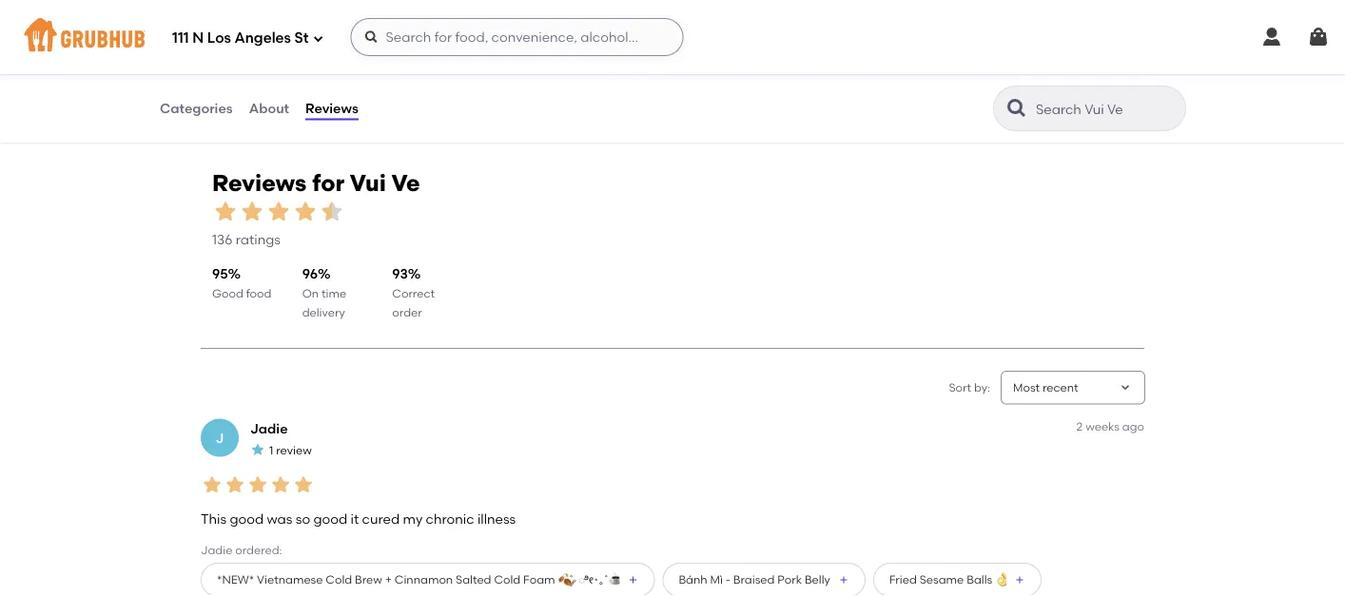Task type: describe. For each thing, give the bounding box(es) containing it.
2 weeks ago
[[1077, 420, 1145, 434]]

recent
[[1043, 381, 1079, 395]]

ೀ⋆｡˚☕️
[[579, 573, 620, 587]]

food
[[246, 287, 272, 300]]

-
[[726, 573, 731, 587]]

ve
[[392, 169, 420, 197]]

was
[[267, 511, 293, 527]]

93 correct order
[[392, 266, 435, 320]]

0 horizontal spatial svg image
[[313, 33, 324, 44]]

jadie for jadie
[[250, 421, 288, 437]]

2 horizontal spatial svg image
[[1308, 26, 1330, 49]]

1 horizontal spatial svg image
[[364, 30, 379, 45]]

👌
[[995, 573, 1007, 587]]

angeles
[[235, 30, 291, 47]]

1649
[[403, 27, 431, 43]]

my
[[403, 511, 423, 527]]

sesame
[[920, 573, 964, 587]]

1 review
[[269, 444, 312, 457]]

1.01 mi
[[187, 23, 222, 37]]

96 on time delivery
[[302, 266, 347, 320]]

95 good food
[[212, 266, 272, 300]]

belly
[[805, 573, 831, 587]]

1649 ratings
[[403, 27, 479, 43]]

96
[[302, 266, 318, 282]]

1.01
[[187, 23, 205, 37]]

136
[[212, 231, 233, 248]]

fried sesame balls 👌
[[890, 573, 1007, 587]]

jadie ordered:
[[201, 544, 282, 557]]

illness
[[478, 511, 516, 527]]

111
[[172, 30, 189, 47]]

mi inside 15–25 min 2.62 mi
[[553, 23, 566, 37]]

Search Vui Ve search field
[[1034, 100, 1180, 118]]

plus icon image for bánh mì - braised pork belly
[[838, 575, 850, 586]]

min
[[560, 7, 581, 20]]

braised
[[734, 573, 775, 587]]

2.62
[[527, 23, 549, 37]]

111 n los angeles st
[[172, 30, 309, 47]]

most
[[1013, 381, 1040, 395]]

bánh
[[679, 573, 708, 587]]

delivery
[[302, 306, 345, 320]]

weeks
[[1086, 420, 1120, 434]]

1 mi from the left
[[208, 23, 222, 37]]

search icon image
[[1006, 97, 1029, 120]]

correct
[[392, 287, 435, 300]]

svg image
[[1261, 26, 1284, 49]]

n
[[192, 30, 204, 47]]

it
[[351, 511, 359, 527]]

balls
[[967, 573, 993, 587]]

1
[[269, 444, 273, 457]]

about button
[[248, 74, 290, 143]]

plus icon image for fried sesame balls 👌
[[1014, 575, 1026, 586]]

Search for food, convenience, alcohol... search field
[[351, 18, 684, 56]]

fried sesame balls 👌 button
[[873, 563, 1042, 597]]

reviews for vui ve
[[212, 169, 420, 197]]



Task type: locate. For each thing, give the bounding box(es) containing it.
cinnamon
[[395, 573, 453, 587]]

los
[[207, 30, 231, 47]]

reviews inside 'button'
[[306, 100, 359, 116]]

136 ratings
[[212, 231, 281, 248]]

95
[[212, 266, 228, 282]]

foam
[[524, 573, 555, 587]]

0 horizontal spatial mi
[[208, 23, 222, 37]]

bánh mì - braised pork belly button
[[663, 563, 866, 597]]

0 vertical spatial jadie
[[250, 421, 288, 437]]

svg image right svg icon
[[1308, 26, 1330, 49]]

plus icon image inside fried sesame balls 👌 button
[[1014, 575, 1026, 586]]

ratings right 1649
[[434, 27, 479, 43]]

good up jadie ordered: at the bottom left of the page
[[230, 511, 264, 527]]

plus icon image inside the bánh mì - braised pork belly button
[[838, 575, 850, 586]]

caret down icon image
[[1118, 381, 1133, 396]]

cold left brew at the bottom of page
[[326, 573, 352, 587]]

vietnamese
[[257, 573, 323, 587]]

93
[[392, 266, 408, 282]]

on
[[302, 287, 319, 300]]

plus icon image right "👌"
[[1014, 575, 1026, 586]]

3 plus icon image from the left
[[1014, 575, 1026, 586]]

so
[[296, 511, 310, 527]]

0 vertical spatial reviews
[[306, 100, 359, 116]]

༘
[[576, 573, 576, 587]]

jadie
[[250, 421, 288, 437], [201, 544, 233, 557]]

star icon image
[[403, 6, 418, 21], [418, 6, 433, 21], [433, 6, 449, 21], [449, 6, 464, 21], [464, 6, 479, 21], [212, 198, 239, 225], [239, 198, 266, 225], [266, 198, 292, 225], [292, 198, 319, 225], [319, 198, 345, 225], [319, 198, 345, 225], [250, 442, 266, 458], [201, 474, 224, 497], [224, 474, 246, 497], [246, 474, 269, 497], [269, 474, 292, 497], [292, 474, 315, 497]]

15–25
[[527, 7, 557, 20]]

+
[[385, 573, 392, 587]]

🍂˚
[[558, 573, 573, 587]]

reviews right the 'about'
[[306, 100, 359, 116]]

0 horizontal spatial plus icon image
[[628, 575, 639, 586]]

jadie down this
[[201, 544, 233, 557]]

*new* vietnamese cold brew + cinnamon salted cold foam 🍂˚ ༘ ೀ⋆｡˚☕️
[[217, 573, 620, 587]]

bánh mì - braised pork belly
[[679, 573, 831, 587]]

mì
[[710, 573, 723, 587]]

cured
[[362, 511, 400, 527]]

good left it
[[314, 511, 348, 527]]

mi down min
[[553, 23, 566, 37]]

2 cold from the left
[[494, 573, 521, 587]]

brew
[[355, 573, 382, 587]]

salted
[[456, 573, 492, 587]]

ago
[[1123, 420, 1145, 434]]

15–25 min 2.62 mi
[[527, 7, 581, 37]]

this
[[201, 511, 227, 527]]

1 horizontal spatial plus icon image
[[838, 575, 850, 586]]

1 vertical spatial reviews
[[212, 169, 307, 197]]

ordered:
[[235, 544, 282, 557]]

cold
[[326, 573, 352, 587], [494, 573, 521, 587]]

Sort by: field
[[1013, 380, 1079, 396]]

reviews
[[306, 100, 359, 116], [212, 169, 307, 197]]

chronic
[[426, 511, 474, 527]]

jadie for jadie ordered:
[[201, 544, 233, 557]]

1 horizontal spatial ratings
[[434, 27, 479, 43]]

0 horizontal spatial ratings
[[236, 231, 281, 248]]

categories
[[160, 100, 233, 116]]

1 cold from the left
[[326, 573, 352, 587]]

reviews for reviews for vui ve
[[212, 169, 307, 197]]

st
[[295, 30, 309, 47]]

most recent
[[1013, 381, 1079, 395]]

categories button
[[159, 74, 234, 143]]

by:
[[974, 381, 991, 395]]

order
[[392, 306, 422, 320]]

2 plus icon image from the left
[[838, 575, 850, 586]]

about
[[249, 100, 289, 116]]

0 horizontal spatial good
[[230, 511, 264, 527]]

1 horizontal spatial jadie
[[250, 421, 288, 437]]

2 horizontal spatial plus icon image
[[1014, 575, 1026, 586]]

jadie up the 1 at bottom
[[250, 421, 288, 437]]

0 horizontal spatial cold
[[326, 573, 352, 587]]

vui
[[350, 169, 386, 197]]

1 vertical spatial ratings
[[236, 231, 281, 248]]

svg image
[[1308, 26, 1330, 49], [364, 30, 379, 45], [313, 33, 324, 44]]

1 good from the left
[[230, 511, 264, 527]]

this good was so good it cured my chronic illness
[[201, 511, 516, 527]]

1 vertical spatial jadie
[[201, 544, 233, 557]]

mi right n
[[208, 23, 222, 37]]

ratings for 1649 ratings
[[434, 27, 479, 43]]

j
[[216, 430, 224, 446]]

good
[[212, 287, 243, 300]]

ratings right 136
[[236, 231, 281, 248]]

plus icon image
[[628, 575, 639, 586], [838, 575, 850, 586], [1014, 575, 1026, 586]]

fried
[[890, 573, 917, 587]]

0 horizontal spatial jadie
[[201, 544, 233, 557]]

time
[[322, 287, 347, 300]]

1 horizontal spatial good
[[314, 511, 348, 527]]

ratings
[[434, 27, 479, 43], [236, 231, 281, 248]]

good
[[230, 511, 264, 527], [314, 511, 348, 527]]

1 horizontal spatial cold
[[494, 573, 521, 587]]

2
[[1077, 420, 1083, 434]]

review
[[276, 444, 312, 457]]

sort
[[949, 381, 972, 395]]

cold left foam
[[494, 573, 521, 587]]

reviews button
[[305, 74, 359, 143]]

plus icon image for *new* vietnamese cold brew + cinnamon salted cold foam 🍂˚ ༘ ೀ⋆｡˚☕️
[[628, 575, 639, 586]]

main navigation navigation
[[0, 0, 1346, 74]]

reviews for reviews
[[306, 100, 359, 116]]

reviews up 136 ratings
[[212, 169, 307, 197]]

plus icon image right the "belly"
[[838, 575, 850, 586]]

2 mi from the left
[[553, 23, 566, 37]]

1 horizontal spatial mi
[[553, 23, 566, 37]]

2 good from the left
[[314, 511, 348, 527]]

1 plus icon image from the left
[[628, 575, 639, 586]]

for
[[312, 169, 345, 197]]

*new*
[[217, 573, 254, 587]]

svg image right st
[[313, 33, 324, 44]]

0 vertical spatial ratings
[[434, 27, 479, 43]]

plus icon image right ೀ⋆｡˚☕️
[[628, 575, 639, 586]]

pork
[[778, 573, 802, 587]]

sort by:
[[949, 381, 991, 395]]

*new* vietnamese cold brew + cinnamon salted cold foam 🍂˚ ༘ ೀ⋆｡˚☕️ button
[[201, 563, 655, 597]]

mi
[[208, 23, 222, 37], [553, 23, 566, 37]]

ratings for 136 ratings
[[236, 231, 281, 248]]

plus icon image inside *new* vietnamese cold brew + cinnamon salted cold foam 🍂˚ ༘ ೀ⋆｡˚☕️ button
[[628, 575, 639, 586]]

svg image left 1649
[[364, 30, 379, 45]]



Task type: vqa. For each thing, say whether or not it's contained in the screenshot.
ANA
no



